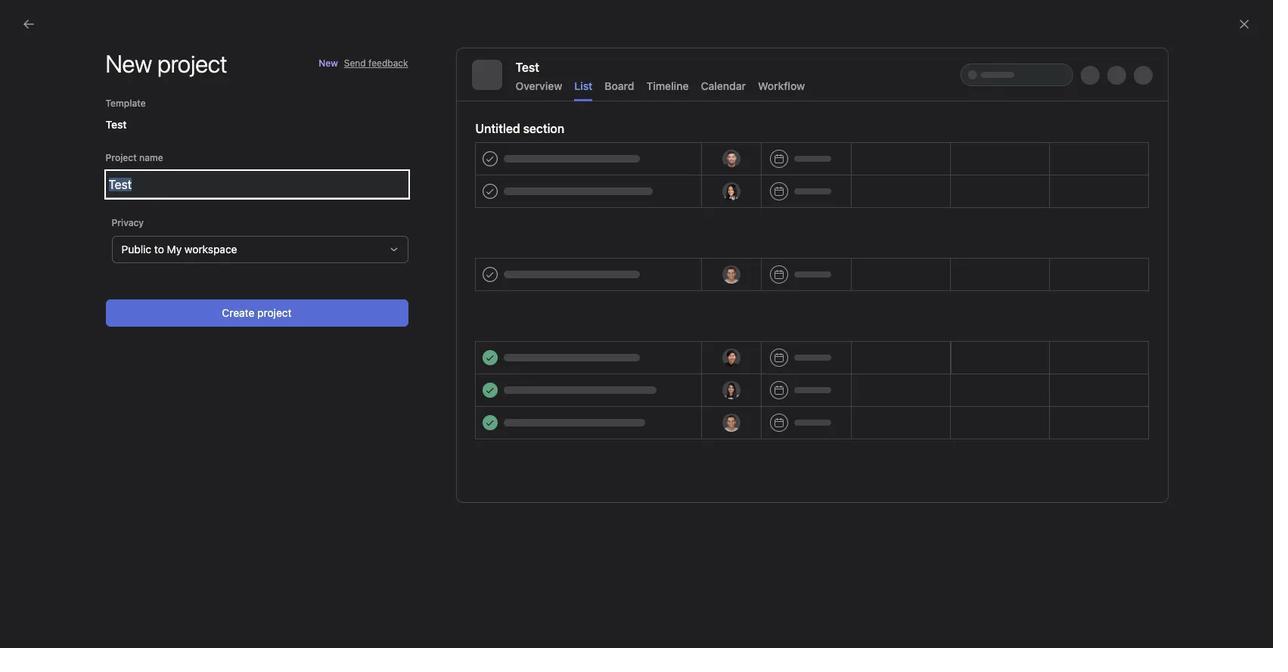 Task type: locate. For each thing, give the bounding box(es) containing it.
to up or workflow
[[216, 104, 231, 126]]

project
[[107, 129, 161, 150], [257, 306, 292, 319]]

project name
[[106, 152, 163, 163]]

new inside 'button'
[[166, 225, 185, 237]]

go back image for close icon
[[23, 18, 35, 30]]

untitled section
[[476, 122, 565, 135]]

0 vertical spatial template
[[1038, 43, 1081, 56]]

send left show options image
[[344, 58, 366, 69]]

messages
[[498, 92, 548, 104]]

0 horizontal spatial send feedback link
[[344, 57, 408, 70]]

workflow
[[758, 79, 805, 92]]

row containing name
[[182, 155, 1273, 183]]

1 vertical spatial marketing dashboard
[[18, 225, 138, 238]]

project right create
[[257, 306, 292, 319]]

use
[[1016, 43, 1035, 56]]

new for new send feedback
[[319, 58, 338, 69]]

task progress
[[804, 163, 863, 175]]

go back image
[[23, 18, 35, 30], [23, 18, 35, 30]]

to left my
[[154, 243, 164, 256]]

5 row from the top
[[182, 238, 1273, 266]]

1 horizontal spatial marketing dashboard
[[248, 64, 393, 81]]

overview
[[516, 79, 562, 92]]

template inside 'button'
[[188, 225, 226, 237]]

0 horizontal spatial feedback
[[369, 58, 408, 69]]

template up or workflow
[[143, 104, 212, 126]]

edit
[[969, 43, 988, 56]]

template inside "button"
[[1038, 43, 1081, 56]]

1 horizontal spatial project
[[257, 306, 292, 319]]

test left toggle project template starred status icon
[[546, 39, 575, 57]]

use template
[[1016, 43, 1081, 56]]

1 row from the top
[[182, 155, 1273, 183]]

to inside "start with a template to build your project or workflow"
[[216, 104, 231, 126]]

marketing dashboard
[[248, 64, 393, 81], [18, 225, 138, 238]]

1 vertical spatial new
[[166, 225, 185, 237]]

new for new template
[[166, 225, 185, 237]]

send feedback link
[[344, 57, 408, 70], [1153, 127, 1217, 141]]

share
[[1140, 68, 1165, 80]]

0 horizontal spatial new
[[166, 225, 185, 237]]

date
[[954, 163, 974, 175]]

template
[[1038, 43, 1081, 56], [143, 104, 212, 126], [188, 225, 226, 237]]

global element
[[0, 37, 182, 128]]

start
[[51, 104, 89, 126]]

1 horizontal spatial to
[[216, 104, 231, 126]]

to
[[216, 104, 231, 126], [154, 243, 164, 256]]

1 vertical spatial template
[[143, 104, 212, 126]]

this is a preview of your project image
[[457, 48, 1168, 502]]

1 horizontal spatial send
[[1153, 128, 1175, 139]]

0 vertical spatial to
[[216, 104, 231, 126]]

test up overview
[[516, 61, 539, 74]]

1 horizontal spatial new
[[319, 58, 338, 69]]

show options image
[[401, 67, 413, 79]]

1 vertical spatial to
[[154, 243, 164, 256]]

task
[[804, 163, 823, 175]]

name
[[203, 163, 228, 175]]

0 horizontal spatial to
[[154, 243, 164, 256]]

template right use
[[1038, 43, 1081, 56]]

project up the project name
[[107, 129, 161, 150]]

0 horizontal spatial send
[[344, 58, 366, 69]]

new
[[319, 58, 338, 69], [166, 225, 185, 237]]

2 vertical spatial template
[[188, 225, 226, 237]]

0 vertical spatial send feedback link
[[344, 57, 408, 70]]

with
[[93, 104, 126, 126]]

feedback
[[369, 58, 408, 69], [1178, 128, 1217, 139]]

project
[[106, 152, 137, 163]]

test down "list"
[[589, 108, 612, 122]]

marketing dashboard up public
[[18, 225, 138, 238]]

send up owner
[[1153, 128, 1175, 139]]

owner
[[1134, 163, 1162, 175]]

go back image for close image
[[23, 18, 35, 30]]

0 vertical spatial project
[[107, 129, 161, 150]]

list box
[[458, 6, 821, 30]]

new template button
[[144, 221, 233, 242]]

1 vertical spatial feedback
[[1178, 128, 1217, 139]]

test
[[546, 39, 575, 57], [516, 61, 539, 74], [589, 108, 612, 122], [106, 118, 127, 131]]

1 vertical spatial project
[[257, 306, 292, 319]]

send
[[344, 58, 366, 69], [1153, 128, 1175, 139]]

2 row from the top
[[182, 182, 1273, 184]]

marketing dashboard up your
[[248, 64, 393, 81]]

0 horizontal spatial project
[[107, 129, 161, 150]]

project inside "start with a template to build your project or workflow"
[[107, 129, 161, 150]]

1 horizontal spatial feedback
[[1178, 128, 1217, 139]]

create
[[222, 306, 255, 319]]

template up workspace
[[188, 225, 226, 237]]

0 vertical spatial new
[[319, 58, 338, 69]]

row
[[182, 155, 1273, 183], [182, 182, 1273, 184], [182, 183, 1273, 211], [182, 210, 1273, 238], [182, 238, 1273, 266]]

name
[[139, 152, 163, 163]]

list
[[575, 79, 593, 92]]

1 horizontal spatial send feedback link
[[1153, 127, 1217, 141]]

my
[[167, 243, 182, 256]]

0 vertical spatial send
[[344, 58, 366, 69]]

workspace
[[185, 243, 237, 256]]

to inside "public to my workspace" dropdown button
[[154, 243, 164, 256]]

0 vertical spatial feedback
[[369, 58, 408, 69]]

3 row from the top
[[182, 183, 1273, 211]]

owned by brad klo button
[[0, 297, 363, 342]]



Task type: vqa. For each thing, say whether or not it's contained in the screenshot.
bottom the 3
no



Task type: describe. For each thing, give the bounding box(es) containing it.
calendar
[[701, 79, 746, 92]]

create project
[[222, 306, 292, 319]]

board
[[605, 79, 634, 92]]

your
[[278, 104, 312, 126]]

start with a template to build your project or workflow
[[51, 104, 312, 150]]

workload
[[432, 92, 480, 104]]

public
[[121, 243, 151, 256]]

privacy
[[112, 217, 144, 228]]

0 horizontal spatial marketing dashboard
[[18, 225, 138, 238]]

1 vertical spatial send
[[1153, 128, 1175, 139]]

or workflow
[[165, 129, 256, 150]]

close image
[[1239, 18, 1251, 30]]

a
[[130, 104, 139, 126]]

build
[[235, 104, 274, 126]]

Project name text field
[[106, 171, 408, 198]]

workload link
[[432, 92, 480, 112]]

send feedback
[[1153, 128, 1217, 139]]

new project
[[106, 49, 227, 78]]

progress
[[826, 163, 863, 175]]

owned by brad klo
[[67, 321, 149, 332]]

edit button
[[944, 36, 997, 64]]

bk
[[1098, 68, 1110, 80]]

status
[[653, 163, 680, 175]]

brad
[[113, 321, 133, 332]]

hide sidebar image
[[20, 12, 32, 24]]

create project button
[[106, 300, 408, 327]]

owned
[[67, 321, 97, 332]]

new template
[[166, 225, 226, 237]]

template inside "start with a template to build your project or workflow"
[[143, 104, 212, 126]]

4 row from the top
[[182, 210, 1273, 238]]

share button
[[1121, 64, 1171, 85]]

template for use template
[[1038, 43, 1081, 56]]

by
[[100, 321, 110, 332]]

new send feedback
[[319, 58, 408, 69]]

klo
[[135, 321, 149, 332]]

close image
[[1239, 18, 1251, 30]]

public to my workspace
[[121, 243, 237, 256]]

template for new template
[[188, 225, 226, 237]]

template
[[106, 98, 146, 109]]

priority
[[1044, 163, 1075, 175]]

timeline
[[647, 79, 689, 92]]

use template button
[[1006, 36, 1091, 64]]

public to my workspace button
[[112, 236, 408, 263]]

test left a
[[106, 118, 127, 131]]

1 vertical spatial send feedback link
[[1153, 127, 1217, 141]]

project inside button
[[257, 306, 292, 319]]

starred element
[[0, 241, 182, 368]]

0 vertical spatial marketing dashboard
[[248, 64, 393, 81]]

toggle project template starred status image
[[581, 44, 590, 53]]

messages link
[[498, 92, 548, 112]]



